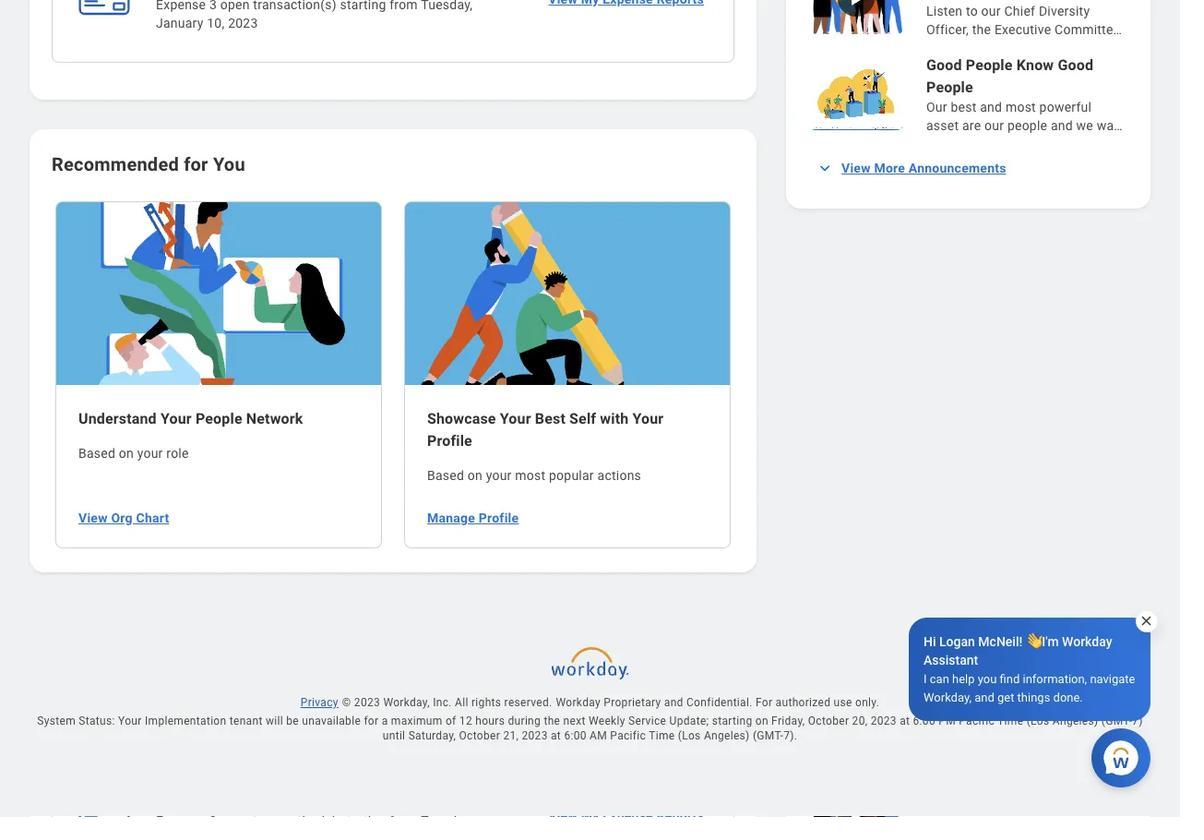 Task type: describe. For each thing, give the bounding box(es) containing it.
officer,
[[927, 22, 969, 37]]

the inside listen to our chief diversity officer, the executive committe …
[[973, 22, 992, 37]]

and inside hi logan mcneil! 👋 i'm workday assistant i can help you find information, navigate workday, and get things done.
[[975, 690, 995, 704]]

all
[[455, 696, 469, 709]]

reserved.
[[505, 696, 553, 709]]

chevron down small image
[[816, 159, 835, 177]]

on for most
[[468, 468, 483, 483]]

information,
[[1023, 672, 1088, 686]]

0 vertical spatial october
[[809, 715, 850, 728]]

navigate
[[1091, 672, 1136, 686]]

of
[[446, 715, 457, 728]]

media play image
[[846, 0, 868, 9]]

our inside listen to our chief diversity officer, the executive committe …
[[982, 3, 1002, 18]]

role
[[166, 445, 189, 461]]

listen
[[927, 3, 963, 18]]

view for view org chart
[[78, 510, 108, 526]]

network
[[246, 409, 303, 427]]

powerful
[[1040, 99, 1092, 114]]

people
[[1008, 118, 1048, 133]]

manage profile
[[427, 510, 519, 526]]

view more announcements
[[842, 160, 1007, 176]]

things
[[1018, 690, 1051, 704]]

friday,
[[772, 715, 805, 728]]

10,
[[207, 15, 225, 30]]

20,
[[853, 715, 868, 728]]

1 vertical spatial (gmt-
[[753, 729, 784, 742]]

2023 down during
[[522, 729, 548, 742]]

weekly
[[589, 715, 626, 728]]

executive
[[995, 22, 1052, 37]]

showcase your best self with your profile
[[427, 409, 664, 449]]

will
[[266, 715, 283, 728]]

can
[[930, 672, 950, 686]]

inc.
[[433, 696, 452, 709]]

1 horizontal spatial pacific
[[959, 715, 995, 728]]

0 vertical spatial angeles)
[[1053, 715, 1099, 728]]

january
[[156, 15, 204, 30]]

recommended for you
[[52, 153, 245, 175]]

workday, inside hi logan mcneil! 👋 i'm workday assistant i can help you find information, navigate workday, and get things done.
[[924, 690, 972, 704]]

based on your role
[[78, 445, 189, 461]]

12
[[460, 715, 473, 728]]

get
[[998, 690, 1015, 704]]

footer containing privacy © 2023 workday, inc. all rights reserved. workday proprietary and confidential. for authorized use only. system status: your implementation tenant will be unavailable for a maximum of 12 hours during the next weekly service update; starting on friday, october 20, 2023 at 6:00 pm pacific time (los angeles) (gmt-7) until saturday, october 21, 2023 at 6:00 am pacific time (los angeles) (gmt-7).
[[0, 639, 1181, 817]]

self
[[570, 409, 597, 427]]

0 horizontal spatial at
[[551, 729, 561, 742]]

status:
[[79, 715, 115, 728]]

mcneil!
[[979, 634, 1023, 649]]

your right with
[[633, 409, 664, 427]]

am
[[590, 729, 608, 742]]

announcements
[[909, 160, 1007, 176]]

proprietary
[[604, 696, 662, 709]]

1 good from the left
[[927, 56, 963, 73]]

i
[[924, 672, 927, 686]]

2 good from the left
[[1058, 56, 1094, 73]]

only.
[[856, 696, 880, 709]]

until
[[383, 729, 406, 742]]

january 10, 2023
[[156, 15, 258, 30]]

manage profile button
[[420, 499, 527, 536]]

actions
[[598, 468, 642, 483]]

0 vertical spatial (los
[[1027, 715, 1050, 728]]

understand
[[78, 409, 157, 427]]

use
[[834, 696, 853, 709]]

most inside good people know good people our best and most powerful asset are our people and we wa …
[[1006, 99, 1037, 114]]

and up are
[[981, 99, 1003, 114]]

7)
[[1133, 715, 1144, 728]]

pm
[[939, 715, 956, 728]]

saturday,
[[409, 729, 456, 742]]

1 vertical spatial (los
[[678, 729, 701, 742]]

chart
[[136, 510, 169, 526]]

hi
[[924, 634, 937, 649]]

wa
[[1098, 118, 1115, 133]]

profile inside the showcase your best self with your profile
[[427, 432, 473, 449]]

7).
[[784, 729, 798, 742]]

the inside privacy © 2023 workday, inc. all rights reserved. workday proprietary and confidential. for authorized use only. system status: your implementation tenant will be unavailable for a maximum of 12 hours during the next weekly service update; starting on friday, october 20, 2023 at 6:00 pm pacific time (los angeles) (gmt-7) until saturday, october 21, 2023 at 6:00 am pacific time (los angeles) (gmt-7).
[[544, 715, 561, 728]]

logan
[[940, 634, 976, 649]]

1 vertical spatial october
[[459, 729, 501, 742]]

your left best
[[500, 409, 532, 427]]

diversity
[[1039, 3, 1091, 18]]

and inside privacy © 2023 workday, inc. all rights reserved. workday proprietary and confidential. for authorized use only. system status: your implementation tenant will be unavailable for a maximum of 12 hours during the next weekly service update; starting on friday, october 20, 2023 at 6:00 pm pacific time (los angeles) (gmt-7) until saturday, october 21, 2023 at 6:00 am pacific time (los angeles) (gmt-7).
[[665, 696, 684, 709]]

2023 right ©
[[354, 696, 380, 709]]

best
[[951, 99, 977, 114]]

rights
[[472, 696, 502, 709]]

recommended
[[52, 153, 179, 175]]

i'm
[[1043, 634, 1060, 649]]

privacy link
[[299, 695, 341, 710]]

you
[[978, 672, 997, 686]]



Task type: vqa. For each thing, say whether or not it's contained in the screenshot.
most to the top
yes



Task type: locate. For each thing, give the bounding box(es) containing it.
the
[[973, 22, 992, 37], [544, 715, 561, 728]]

for
[[184, 153, 208, 175], [364, 715, 379, 728]]

0 horizontal spatial based
[[78, 445, 115, 461]]

your
[[161, 409, 192, 427], [500, 409, 532, 427], [633, 409, 664, 427], [118, 715, 142, 728]]

and up update;
[[665, 696, 684, 709]]

workday inside hi logan mcneil! 👋 i'm workday assistant i can help you find information, navigate workday, and get things done.
[[1063, 634, 1113, 649]]

1 vertical spatial your
[[486, 468, 512, 483]]

your for most
[[486, 468, 512, 483]]

0 horizontal spatial time
[[649, 729, 675, 742]]

1 horizontal spatial time
[[998, 715, 1024, 728]]

on down the "understand"
[[119, 445, 134, 461]]

and down the powerful
[[1052, 118, 1074, 133]]

the down the to
[[973, 22, 992, 37]]

update;
[[670, 715, 709, 728]]

based for based on your most popular actions
[[427, 468, 464, 483]]

view left org on the left bottom
[[78, 510, 108, 526]]

0 vertical spatial on
[[119, 445, 134, 461]]

0 horizontal spatial pacific
[[611, 729, 646, 742]]

hours
[[476, 715, 505, 728]]

1 horizontal spatial angeles)
[[1053, 715, 1099, 728]]

0 vertical spatial at
[[900, 715, 911, 728]]

pacific right pm
[[959, 715, 995, 728]]

(los
[[1027, 715, 1050, 728], [678, 729, 701, 742]]

be
[[286, 715, 299, 728]]

1 vertical spatial view
[[78, 510, 108, 526]]

view
[[842, 160, 871, 176], [78, 510, 108, 526]]

workday,
[[924, 690, 972, 704], [383, 696, 430, 709]]

your for role
[[137, 445, 163, 461]]

for left you
[[184, 153, 208, 175]]

1 vertical spatial the
[[544, 715, 561, 728]]

your
[[137, 445, 163, 461], [486, 468, 512, 483]]

most inside the recommended for you list
[[515, 468, 546, 483]]

help
[[953, 672, 975, 686]]

21,
[[504, 729, 519, 742]]

1 vertical spatial workday
[[556, 696, 601, 709]]

1 horizontal spatial workday,
[[924, 690, 972, 704]]

good
[[927, 56, 963, 73], [1058, 56, 1094, 73]]

your up role
[[161, 409, 192, 427]]

understand your people network
[[78, 409, 303, 427]]

confidential.
[[687, 696, 753, 709]]

our right the to
[[982, 3, 1002, 18]]

assistant
[[924, 652, 979, 668]]

0 horizontal spatial (los
[[678, 729, 701, 742]]

are
[[963, 118, 982, 133]]

authorized
[[776, 696, 831, 709]]

for inside privacy © 2023 workday, inc. all rights reserved. workday proprietary and confidential. for authorized use only. system status: your implementation tenant will be unavailable for a maximum of 12 hours during the next weekly service update; starting on friday, october 20, 2023 at 6:00 pm pacific time (los angeles) (gmt-7) until saturday, october 21, 2023 at 6:00 am pacific time (los angeles) (gmt-7).
[[364, 715, 379, 728]]

on inside privacy © 2023 workday, inc. all rights reserved. workday proprietary and confidential. for authorized use only. system status: your implementation tenant will be unavailable for a maximum of 12 hours during the next weekly service update; starting on friday, october 20, 2023 at 6:00 pm pacific time (los angeles) (gmt-7) until saturday, october 21, 2023 at 6:00 am pacific time (los angeles) (gmt-7).
[[756, 715, 769, 728]]

0 horizontal spatial the
[[544, 715, 561, 728]]

more
[[875, 160, 906, 176]]

view org chart button
[[71, 499, 177, 536]]

popular
[[549, 468, 594, 483]]

0 vertical spatial 6:00
[[914, 715, 936, 728]]

6:00 left pm
[[914, 715, 936, 728]]

1 horizontal spatial based
[[427, 468, 464, 483]]

2 vertical spatial on
[[756, 715, 769, 728]]

1 horizontal spatial (los
[[1027, 715, 1050, 728]]

1 vertical spatial based
[[427, 468, 464, 483]]

1 vertical spatial profile
[[479, 510, 519, 526]]

good people know good people our best and most powerful asset are our people and we wa …
[[927, 56, 1124, 133]]

our
[[982, 3, 1002, 18], [985, 118, 1005, 133]]

and down you
[[975, 690, 995, 704]]

1 horizontal spatial the
[[973, 22, 992, 37]]

2023 right 10,
[[228, 15, 258, 30]]

privacy © 2023 workday, inc. all rights reserved. workday proprietary and confidential. for authorized use only. system status: your implementation tenant will be unavailable for a maximum of 12 hours during the next weekly service update; starting on friday, october 20, 2023 at 6:00 pm pacific time (los angeles) (gmt-7) until saturday, october 21, 2023 at 6:00 am pacific time (los angeles) (gmt-7).
[[37, 696, 1144, 742]]

view org chart
[[78, 510, 169, 526]]

unavailable
[[302, 715, 361, 728]]

people inside the recommended for you list
[[196, 409, 243, 427]]

©
[[342, 696, 351, 709]]

our inside good people know good people our best and most powerful asset are our people and we wa …
[[985, 118, 1005, 133]]

your up manage profile button
[[486, 468, 512, 483]]

1 horizontal spatial view
[[842, 160, 871, 176]]

0 horizontal spatial your
[[137, 445, 163, 461]]

6:00 down next
[[564, 729, 587, 742]]

(los down things
[[1027, 715, 1050, 728]]

(gmt- down navigate
[[1102, 715, 1133, 728]]

0 horizontal spatial good
[[927, 56, 963, 73]]

0 horizontal spatial for
[[184, 153, 208, 175]]

at left am
[[551, 729, 561, 742]]

october down use
[[809, 715, 850, 728]]

0 vertical spatial your
[[137, 445, 163, 461]]

we
[[1077, 118, 1094, 133]]

workday inside privacy © 2023 workday, inc. all rights reserved. workday proprietary and confidential. for authorized use only. system status: your implementation tenant will be unavailable for a maximum of 12 hours during the next weekly service update; starting on friday, october 20, 2023 at 6:00 pm pacific time (los angeles) (gmt-7) until saturday, october 21, 2023 at 6:00 am pacific time (los angeles) (gmt-7).
[[556, 696, 601, 709]]

starting
[[712, 715, 753, 728]]

system
[[37, 715, 76, 728]]

your right status:
[[118, 715, 142, 728]]

0 horizontal spatial angeles)
[[704, 729, 750, 742]]

1 horizontal spatial (gmt-
[[1102, 715, 1133, 728]]

the left next
[[544, 715, 561, 728]]

service
[[629, 715, 667, 728]]

1 vertical spatial pacific
[[611, 729, 646, 742]]

0 horizontal spatial workday
[[556, 696, 601, 709]]

implementation
[[145, 715, 227, 728]]

your left role
[[137, 445, 163, 461]]

(los down update;
[[678, 729, 701, 742]]

1 vertical spatial for
[[364, 715, 379, 728]]

next
[[564, 715, 586, 728]]

0 vertical spatial the
[[973, 22, 992, 37]]

1 vertical spatial our
[[985, 118, 1005, 133]]

1 horizontal spatial workday
[[1063, 634, 1113, 649]]

workday up next
[[556, 696, 601, 709]]

and
[[981, 99, 1003, 114], [1052, 118, 1074, 133], [975, 690, 995, 704], [665, 696, 684, 709]]

1 vertical spatial time
[[649, 729, 675, 742]]

view more announcements button
[[809, 150, 1018, 186]]

based down the "understand"
[[78, 445, 115, 461]]

october down hours
[[459, 729, 501, 742]]

0 vertical spatial based
[[78, 445, 115, 461]]

1 horizontal spatial for
[[364, 715, 379, 728]]

most
[[1006, 99, 1037, 114], [515, 468, 546, 483]]

find
[[1000, 672, 1020, 686]]

pacific
[[959, 715, 995, 728], [611, 729, 646, 742]]

tenant
[[230, 715, 263, 728]]

for left a
[[364, 715, 379, 728]]

2023 right "20,"
[[871, 715, 897, 728]]

people left the know at the top right
[[966, 56, 1013, 73]]

know
[[1017, 56, 1055, 73]]

angeles) down done.
[[1053, 715, 1099, 728]]

footer
[[0, 639, 1181, 817]]

workday, up maximum on the bottom of the page
[[383, 696, 430, 709]]

asset
[[927, 118, 959, 133]]

1 horizontal spatial most
[[1006, 99, 1037, 114]]

on for role
[[119, 445, 134, 461]]

0 vertical spatial workday
[[1063, 634, 1113, 649]]

to
[[967, 3, 979, 18]]

0 vertical spatial people
[[966, 56, 1013, 73]]

maximum
[[391, 715, 443, 728]]

at left pm
[[900, 715, 911, 728]]

1 horizontal spatial at
[[900, 715, 911, 728]]

time
[[998, 715, 1024, 728], [649, 729, 675, 742]]

0 vertical spatial most
[[1006, 99, 1037, 114]]

pacific down service
[[611, 729, 646, 742]]

our
[[927, 99, 948, 114]]

1 vertical spatial at
[[551, 729, 561, 742]]

0 vertical spatial pacific
[[959, 715, 995, 728]]

0 vertical spatial for
[[184, 153, 208, 175]]

privacy
[[301, 696, 339, 709]]

0 vertical spatial time
[[998, 715, 1024, 728]]

our right are
[[985, 118, 1005, 133]]

based up manage
[[427, 468, 464, 483]]

good down committe
[[1058, 56, 1094, 73]]

0 horizontal spatial on
[[119, 445, 134, 461]]

based for based on your role
[[78, 445, 115, 461]]

best
[[535, 409, 566, 427]]

0 horizontal spatial most
[[515, 468, 546, 483]]

1 vertical spatial most
[[515, 468, 546, 483]]

with
[[600, 409, 629, 427]]

done.
[[1054, 690, 1084, 704]]

0 horizontal spatial view
[[78, 510, 108, 526]]

chief
[[1005, 3, 1036, 18]]

people
[[966, 56, 1013, 73], [927, 78, 974, 96], [196, 409, 243, 427]]

org
[[111, 510, 133, 526]]

view for view more announcements
[[842, 160, 871, 176]]

0 horizontal spatial workday,
[[383, 696, 430, 709]]

recommended for you list
[[44, 199, 742, 550]]

based on your most popular actions
[[427, 468, 642, 483]]

… inside listen to our chief diversity officer, the executive committe …
[[1114, 22, 1123, 37]]

at
[[900, 715, 911, 728], [551, 729, 561, 742]]

profile right manage
[[479, 510, 519, 526]]

you
[[213, 153, 245, 175]]

workday right i'm
[[1063, 634, 1113, 649]]

people up our
[[927, 78, 974, 96]]

1 horizontal spatial october
[[809, 715, 850, 728]]

2 horizontal spatial on
[[756, 715, 769, 728]]

(gmt-
[[1102, 715, 1133, 728], [753, 729, 784, 742]]

1 vertical spatial angeles)
[[704, 729, 750, 742]]

0 horizontal spatial profile
[[427, 432, 473, 449]]

view inside button
[[78, 510, 108, 526]]

view right chevron down small image
[[842, 160, 871, 176]]

profile down showcase
[[427, 432, 473, 449]]

hi logan mcneil! 👋 i'm workday assistant i can help you find information, navigate workday, and get things done.
[[924, 634, 1136, 704]]

time down service
[[649, 729, 675, 742]]

0 vertical spatial our
[[982, 3, 1002, 18]]

1 horizontal spatial profile
[[479, 510, 519, 526]]

1 vertical spatial people
[[927, 78, 974, 96]]

workday
[[1063, 634, 1113, 649], [556, 696, 601, 709]]

0 vertical spatial (gmt-
[[1102, 715, 1133, 728]]

0 vertical spatial profile
[[427, 432, 473, 449]]

view inside button
[[842, 160, 871, 176]]

0 vertical spatial …
[[1114, 22, 1123, 37]]

on
[[119, 445, 134, 461], [468, 468, 483, 483], [756, 715, 769, 728]]

most left popular
[[515, 468, 546, 483]]

during
[[508, 715, 541, 728]]

people left network
[[196, 409, 243, 427]]

your inside privacy © 2023 workday, inc. all rights reserved. workday proprietary and confidential. for authorized use only. system status: your implementation tenant will be unavailable for a maximum of 12 hours during the next weekly service update; starting on friday, october 20, 2023 at 6:00 pm pacific time (los angeles) (gmt-7) until saturday, october 21, 2023 at 6:00 am pacific time (los angeles) (gmt-7).
[[118, 715, 142, 728]]

6:00
[[914, 715, 936, 728], [564, 729, 587, 742]]

1 vertical spatial 6:00
[[564, 729, 587, 742]]

workday, down "can"
[[924, 690, 972, 704]]

1 horizontal spatial 6:00
[[914, 715, 936, 728]]

… inside good people know good people our best and most powerful asset are our people and we wa …
[[1115, 118, 1124, 133]]

on down for
[[756, 715, 769, 728]]

profile inside button
[[479, 510, 519, 526]]

0 horizontal spatial (gmt-
[[753, 729, 784, 742]]

1 horizontal spatial on
[[468, 468, 483, 483]]

1 horizontal spatial your
[[486, 468, 512, 483]]

1 vertical spatial …
[[1115, 118, 1124, 133]]

most up people on the right top
[[1006, 99, 1037, 114]]

time down get
[[998, 715, 1024, 728]]

0 horizontal spatial october
[[459, 729, 501, 742]]

showcase
[[427, 409, 496, 427]]

good down officer,
[[927, 56, 963, 73]]

angeles) down "starting"
[[704, 729, 750, 742]]

on up manage profile
[[468, 468, 483, 483]]

1 vertical spatial on
[[468, 468, 483, 483]]

0 horizontal spatial 6:00
[[564, 729, 587, 742]]

0 vertical spatial view
[[842, 160, 871, 176]]

manage
[[427, 510, 476, 526]]

1 horizontal spatial good
[[1058, 56, 1094, 73]]

2 vertical spatial people
[[196, 409, 243, 427]]

(gmt- down friday,
[[753, 729, 784, 742]]

workday, inside privacy © 2023 workday, inc. all rights reserved. workday proprietary and confidential. for authorized use only. system status: your implementation tenant will be unavailable for a maximum of 12 hours during the next weekly service update; starting on friday, october 20, 2023 at 6:00 pm pacific time (los angeles) (gmt-7) until saturday, october 21, 2023 at 6:00 am pacific time (los angeles) (gmt-7).
[[383, 696, 430, 709]]

x image
[[1140, 614, 1154, 628]]



